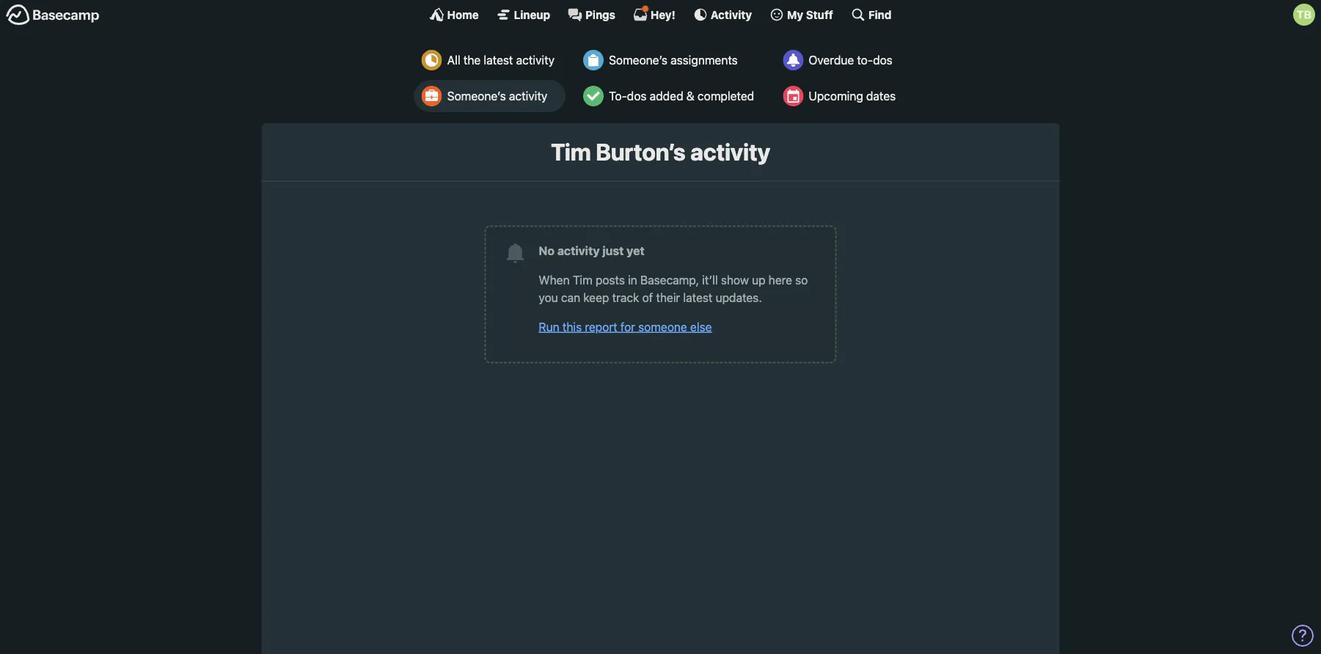 Task type: vqa. For each thing, say whether or not it's contained in the screenshot.
oriented
no



Task type: locate. For each thing, give the bounding box(es) containing it.
0 horizontal spatial latest
[[484, 53, 513, 67]]

to-dos added & completed
[[609, 89, 754, 103]]

1 vertical spatial tim
[[573, 273, 592, 287]]

to-dos added & completed link
[[576, 80, 765, 112]]

tim inside when tim posts in basecamp, it'll show up here so you can keep track of their latest updates.
[[573, 273, 592, 287]]

someone's
[[609, 53, 668, 67], [447, 89, 506, 103]]

0 vertical spatial someone's
[[609, 53, 668, 67]]

run
[[539, 320, 559, 334]]

show
[[721, 273, 749, 287]]

0 vertical spatial dos
[[873, 53, 893, 67]]

0 horizontal spatial dos
[[627, 89, 647, 103]]

latest right the
[[484, 53, 513, 67]]

1 horizontal spatial latest
[[683, 290, 712, 304]]

latest
[[484, 53, 513, 67], [683, 290, 712, 304]]

else
[[690, 320, 712, 334]]

home link
[[430, 7, 479, 22]]

overdue
[[809, 53, 854, 67]]

someone's assignments
[[609, 53, 738, 67]]

all the latest activity link
[[414, 44, 565, 76]]

keep
[[583, 290, 609, 304]]

so
[[795, 273, 808, 287]]

for
[[621, 320, 635, 334]]

activity down all the latest activity on the left of the page
[[509, 89, 547, 103]]

upcoming dates
[[809, 89, 896, 103]]

todo image
[[583, 86, 604, 106]]

tim
[[551, 138, 591, 166], [573, 273, 592, 287]]

updates.
[[716, 290, 762, 304]]

dos up dates
[[873, 53, 893, 67]]

someone's assignments link
[[576, 44, 765, 76]]

0 horizontal spatial someone's
[[447, 89, 506, 103]]

tim up can
[[573, 273, 592, 287]]

find button
[[851, 7, 891, 22]]

person report image
[[422, 86, 442, 106]]

their
[[656, 290, 680, 304]]

1 horizontal spatial someone's
[[609, 53, 668, 67]]

my stuff button
[[769, 7, 833, 22]]

1 vertical spatial latest
[[683, 290, 712, 304]]

pings button
[[568, 7, 615, 22]]

assignments
[[671, 53, 738, 67]]

it'll
[[702, 273, 718, 287]]

1 vertical spatial someone's
[[447, 89, 506, 103]]

latest down it'll
[[683, 290, 712, 304]]

dos left added
[[627, 89, 647, 103]]

burton's
[[596, 138, 685, 166]]

activity link
[[693, 7, 752, 22]]

dates
[[866, 89, 896, 103]]

tim down todo image
[[551, 138, 591, 166]]

when
[[539, 273, 570, 287]]

hey! button
[[633, 5, 675, 22]]

someone's up to-
[[609, 53, 668, 67]]

someone's down the
[[447, 89, 506, 103]]

0 vertical spatial tim
[[551, 138, 591, 166]]

tim burton image
[[1293, 4, 1315, 26]]

you
[[539, 290, 558, 304]]

activity right no
[[557, 243, 600, 257]]

completed
[[698, 89, 754, 103]]

dos
[[873, 53, 893, 67], [627, 89, 647, 103]]

yet
[[627, 243, 645, 257]]

all
[[447, 53, 460, 67]]

report
[[585, 320, 617, 334]]

lineup
[[514, 8, 550, 21]]

of
[[642, 290, 653, 304]]

someone's for someone's assignments
[[609, 53, 668, 67]]

activity down lineup
[[516, 53, 554, 67]]

overdue to-dos link
[[776, 44, 907, 76]]

latest inside when tim posts in basecamp, it'll show up here so you can keep track of their latest updates.
[[683, 290, 712, 304]]

my stuff
[[787, 8, 833, 21]]

activity
[[516, 53, 554, 67], [509, 89, 547, 103], [690, 138, 770, 166], [557, 243, 600, 257]]



Task type: describe. For each thing, give the bounding box(es) containing it.
reports image
[[783, 50, 803, 70]]

assignment image
[[583, 50, 604, 70]]

lineup link
[[496, 7, 550, 22]]

1 vertical spatial dos
[[627, 89, 647, 103]]

basecamp,
[[640, 273, 699, 287]]

run this report for someone else link
[[539, 320, 712, 334]]

0 vertical spatial latest
[[484, 53, 513, 67]]

added
[[650, 89, 683, 103]]

1 horizontal spatial dos
[[873, 53, 893, 67]]

find
[[868, 8, 891, 21]]

activity
[[711, 8, 752, 21]]

someone
[[638, 320, 687, 334]]

main element
[[0, 0, 1321, 29]]

to-
[[857, 53, 873, 67]]

stuff
[[806, 8, 833, 21]]

upcoming
[[809, 89, 863, 103]]

this
[[562, 320, 582, 334]]

track
[[612, 290, 639, 304]]

my
[[787, 8, 803, 21]]

up
[[752, 273, 765, 287]]

&
[[686, 89, 694, 103]]

no
[[539, 243, 555, 257]]

upcoming dates link
[[776, 80, 907, 112]]

run this report for someone else
[[539, 320, 712, 334]]

the
[[463, 53, 481, 67]]

someone's activity
[[447, 89, 547, 103]]

no activity just yet
[[539, 243, 645, 257]]

can
[[561, 290, 580, 304]]

here
[[768, 273, 792, 287]]

someone's for someone's activity
[[447, 89, 506, 103]]

schedule image
[[783, 86, 803, 106]]

when tim posts in basecamp, it'll show up here so you can keep track of their latest updates.
[[539, 273, 808, 304]]

posts
[[596, 273, 625, 287]]

just
[[602, 243, 624, 257]]

tim burton's activity
[[551, 138, 770, 166]]

switch accounts image
[[6, 4, 100, 26]]

overdue to-dos
[[809, 53, 893, 67]]

to-
[[609, 89, 627, 103]]

activity report image
[[422, 50, 442, 70]]

hey!
[[651, 8, 675, 21]]

in
[[628, 273, 637, 287]]

home
[[447, 8, 479, 21]]

someone's activity link
[[414, 80, 565, 112]]

pings
[[585, 8, 615, 21]]

activity down "completed"
[[690, 138, 770, 166]]

all the latest activity
[[447, 53, 554, 67]]



